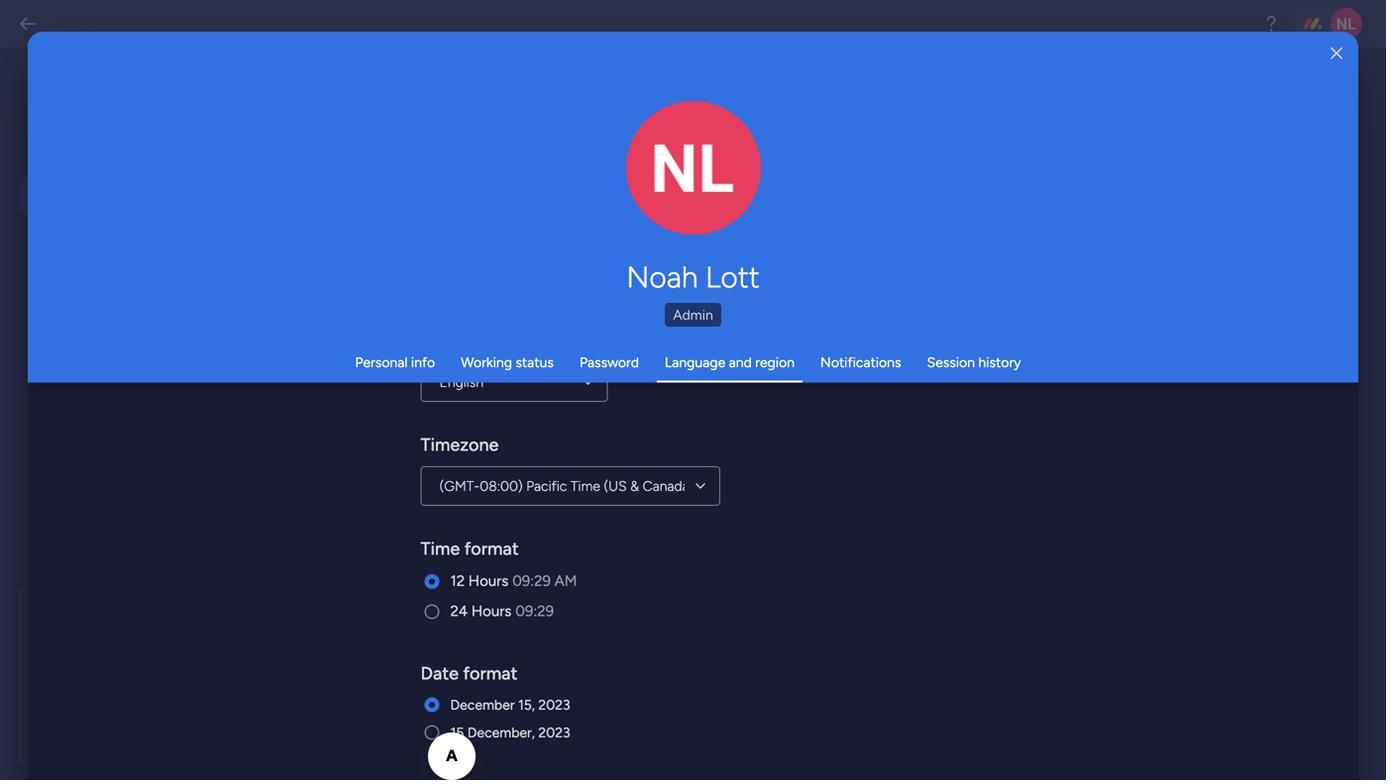Task type: vqa. For each thing, say whether or not it's contained in the screenshot.
the left dapulse x slim ICON
no



Task type: describe. For each thing, give the bounding box(es) containing it.
the right on
[[624, 324, 644, 340]]

date format
[[421, 663, 518, 685]]

default
[[428, 344, 472, 361]]

the up system at the left of page
[[381, 172, 401, 189]]

0 vertical spatial account
[[406, 544, 494, 573]]

1 vertical spatial time
[[421, 539, 460, 560]]

english
[[439, 374, 484, 391]]

present
[[488, 324, 536, 340]]

the left week
[[475, 172, 496, 189]]

more
[[488, 751, 522, 769]]

your
[[386, 595, 422, 616]]

the left system at the left of page
[[329, 193, 350, 210]]

all
[[574, 172, 587, 189]]

0 vertical spatial or
[[431, 324, 444, 340]]

learn
[[447, 751, 484, 769]]

personal
[[355, 354, 408, 371]]

noah
[[626, 260, 698, 295]]

history
[[979, 354, 1021, 371]]

password
[[580, 354, 639, 371]]

language and region
[[665, 354, 795, 371]]

working status link
[[461, 354, 554, 371]]

session history link
[[927, 354, 1021, 371]]

of inside change the first day of the week in the all date related places in the system (date picker, timeline, etc..)
[[459, 172, 472, 189]]

0 vertical spatial file
[[608, 595, 632, 616]]

session history
[[927, 354, 1021, 371]]

on
[[605, 324, 621, 340]]

to inside decide whether or not to present weekends on the timeline. this will set the default presentation mode, and users may change it from each timeline view or widget.
[[471, 324, 485, 340]]

day
[[433, 172, 455, 189]]

may
[[662, 344, 688, 361]]

week
[[499, 172, 532, 189]]

packed
[[423, 650, 468, 666]]

24
[[450, 603, 468, 621]]

learn more
[[447, 751, 522, 769]]

export account data
[[329, 544, 547, 573]]

admin
[[673, 307, 713, 324]]

each
[[423, 365, 453, 382]]

data
[[499, 544, 547, 573]]

09:29 for 09:29
[[516, 603, 554, 621]]

back to workspace image
[[18, 14, 38, 34]]

time format
[[421, 539, 519, 560]]

account's
[[388, 629, 447, 646]]

language
[[665, 354, 726, 371]]

into
[[471, 650, 495, 666]]

have
[[329, 670, 358, 687]]

etc..)
[[538, 193, 569, 210]]

exclude
[[353, 707, 401, 723]]

in up etc..) at left top
[[535, 172, 546, 189]]

of inside all of the account's boards (including shareable and private boards) will be packed into a zip file with any files you might have in those boards.
[[348, 629, 361, 646]]

export for export your whole account in a zip file (.zip)
[[329, 595, 382, 616]]

region
[[755, 354, 795, 371]]

noah lott image
[[1331, 8, 1362, 40]]

from
[[390, 365, 420, 382]]

picture
[[673, 195, 714, 211]]

in right places
[[712, 172, 723, 189]]

hours for 12 hours
[[468, 573, 509, 591]]

(.zip)
[[637, 595, 676, 616]]

api button
[[20, 351, 250, 390]]

decide
[[329, 324, 373, 340]]

2023 for 15 december, 2023
[[538, 725, 570, 742]]

work
[[531, 95, 570, 115]]

timeline.
[[648, 324, 700, 340]]

export your whole account in a zip file (.zip)
[[329, 595, 676, 616]]

updates
[[617, 707, 667, 723]]

it
[[378, 365, 387, 382]]

profile
[[699, 178, 736, 194]]

timeline
[[456, 365, 506, 382]]

show
[[359, 390, 394, 407]]

1 horizontal spatial to
[[493, 707, 506, 723]]

1 horizontal spatial a
[[567, 595, 576, 616]]

zip
[[580, 595, 603, 616]]

1 horizontal spatial &
[[630, 478, 639, 495]]

export for export account data
[[329, 544, 400, 573]]

change profile picture button
[[626, 101, 761, 236]]

boards.
[[415, 670, 460, 687]]

timeline,
[[482, 193, 534, 210]]

learn more link
[[447, 749, 522, 772]]

file inside all of the account's boards (including shareable and private boards) will be packed into a zip file with any files you might have in those boards.
[[533, 650, 552, 666]]

and inside all of the account's boards (including shareable and private boards) will be packed into a zip file with any files you might have in those boards.
[[626, 629, 649, 646]]

work schedule
[[531, 95, 642, 115]]

december
[[450, 697, 515, 714]]

those
[[376, 670, 411, 687]]

1 horizontal spatial or
[[541, 365, 554, 382]]

first
[[405, 172, 429, 189]]

timezone
[[421, 435, 499, 456]]

personal info
[[355, 354, 435, 371]]

canada)
[[643, 478, 694, 495]]

notifications
[[821, 354, 901, 371]]

0 horizontal spatial files
[[405, 707, 430, 723]]

personal info link
[[355, 354, 435, 371]]

password link
[[580, 354, 639, 371]]

change the first day of the week in the all date related places in the system (date picker, timeline, etc..)
[[329, 172, 723, 210]]

working status
[[461, 354, 554, 371]]

places
[[668, 172, 708, 189]]

decide whether or not to present weekends on the timeline. this will set the default presentation mode, and users may change it from each timeline view or widget.
[[329, 324, 700, 382]]

the inside all of the account's boards (including shareable and private boards) will be packed into a zip file with any files you might have in those boards.
[[364, 629, 385, 646]]

working
[[461, 354, 512, 371]]

change profile picture
[[652, 178, 736, 211]]

(gmt-08:00) pacific time (us & canada)
[[439, 478, 694, 495]]

widget.
[[558, 365, 604, 382]]

presentation
[[475, 344, 554, 361]]

(gmt-
[[439, 478, 480, 495]]



Task type: locate. For each thing, give the bounding box(es) containing it.
session
[[927, 354, 975, 371]]

files right any
[[612, 650, 637, 666]]

format for date format
[[463, 663, 518, 685]]

to up december,
[[493, 707, 506, 723]]

noah lott button
[[421, 260, 966, 295]]

noah lott
[[626, 260, 760, 295]]

1 horizontal spatial of
[[459, 172, 472, 189]]

0 vertical spatial export
[[329, 544, 400, 573]]

1 vertical spatial export
[[329, 595, 382, 616]]

1 vertical spatial weekends
[[397, 390, 459, 407]]

(date
[[401, 193, 434, 210]]

or
[[431, 324, 444, 340], [541, 365, 554, 382]]

weekends up "mode,"
[[539, 324, 601, 340]]

1 vertical spatial to
[[493, 707, 506, 723]]

language and region link
[[665, 354, 795, 371]]

beta
[[659, 97, 687, 114]]

& right (us
[[630, 478, 639, 495]]

not
[[447, 324, 468, 340]]

related
[[622, 172, 665, 189]]

change
[[329, 365, 375, 382]]

0 vertical spatial 09:29
[[512, 573, 551, 591]]

format
[[464, 539, 519, 560], [463, 663, 518, 685]]

0 vertical spatial 2023
[[538, 697, 570, 714]]

and
[[599, 344, 622, 361], [729, 354, 752, 371], [626, 629, 649, 646]]

2023 down the exclude files attached to board columns & updates for a faster export at the bottom of page
[[538, 725, 570, 742]]

boards
[[451, 629, 493, 646]]

09:29
[[512, 573, 551, 591], [516, 603, 554, 621]]

1 vertical spatial hours
[[472, 603, 512, 621]]

notifications link
[[821, 354, 901, 371]]

or left not
[[431, 324, 444, 340]]

1 vertical spatial will
[[380, 650, 400, 666]]

0 vertical spatial files
[[612, 650, 637, 666]]

hours up boards
[[472, 603, 512, 621]]

files right exclude
[[405, 707, 430, 723]]

hours for 24 hours
[[472, 603, 512, 621]]

1 vertical spatial 09:29
[[516, 603, 554, 621]]

1 horizontal spatial change
[[652, 178, 696, 194]]

and left region
[[729, 354, 752, 371]]

0 vertical spatial of
[[459, 172, 472, 189]]

1 horizontal spatial and
[[626, 629, 649, 646]]

columns
[[549, 707, 601, 723]]

picker,
[[437, 193, 478, 210]]

close image
[[1331, 46, 1343, 61]]

users
[[626, 344, 659, 361]]

export up all on the left of page
[[329, 595, 382, 616]]

date
[[421, 663, 459, 685]]

time up the 12
[[421, 539, 460, 560]]

export up your
[[329, 544, 400, 573]]

0 horizontal spatial file
[[533, 650, 552, 666]]

change for change profile picture
[[652, 178, 696, 194]]

1 vertical spatial or
[[541, 365, 554, 382]]

for
[[671, 707, 689, 723]]

change for change the first day of the week in the all date related places in the system (date picker, timeline, etc..)
[[329, 172, 377, 189]]

1 vertical spatial account
[[478, 595, 544, 616]]

2 vertical spatial a
[[692, 707, 699, 723]]

schedule
[[574, 95, 642, 115]]

weekends
[[539, 324, 601, 340], [397, 390, 459, 407]]

account up whole
[[406, 544, 494, 573]]

mode,
[[557, 344, 596, 361]]

12 hours 09:29 am
[[450, 573, 577, 591]]

1 horizontal spatial weekends
[[539, 324, 601, 340]]

2 export from the top
[[329, 595, 382, 616]]

will inside decide whether or not to present weekends on the timeline. this will set the default presentation mode, and users may change it from each timeline view or widget.
[[357, 344, 378, 361]]

1 horizontal spatial time
[[571, 478, 600, 495]]

you
[[640, 650, 663, 666]]

whether
[[376, 324, 427, 340]]

all
[[329, 629, 344, 646]]

this
[[329, 344, 354, 361]]

or right view
[[541, 365, 554, 382]]

will up those
[[380, 650, 400, 666]]

1 vertical spatial files
[[405, 707, 430, 723]]

2 2023 from the top
[[538, 725, 570, 742]]

change up system at the left of page
[[329, 172, 377, 189]]

be
[[403, 650, 419, 666]]

0 horizontal spatial &
[[605, 707, 614, 723]]

2 horizontal spatial and
[[729, 354, 752, 371]]

0 vertical spatial a
[[567, 595, 576, 616]]

change up 'picture'
[[652, 178, 696, 194]]

of right all on the left of page
[[348, 629, 361, 646]]

0 horizontal spatial weekends
[[397, 390, 459, 407]]

09:29 for 09:29 am
[[512, 573, 551, 591]]

and down on
[[599, 344, 622, 361]]

1 vertical spatial a
[[499, 650, 506, 666]]

0 horizontal spatial a
[[499, 650, 506, 666]]

a
[[567, 595, 576, 616], [499, 650, 506, 666], [692, 707, 699, 723]]

0 vertical spatial to
[[471, 324, 485, 340]]

08:00)
[[480, 478, 523, 495]]

account down '12 hours 09:29 am' at bottom
[[478, 595, 544, 616]]

1 vertical spatial format
[[463, 663, 518, 685]]

help image
[[1261, 14, 1281, 34]]

1 vertical spatial file
[[533, 650, 552, 666]]

0 horizontal spatial time
[[421, 539, 460, 560]]

0 vertical spatial hours
[[468, 573, 509, 591]]

1 horizontal spatial file
[[608, 595, 632, 616]]

files inside all of the account's boards (including shareable and private boards) will be packed into a zip file with any files you might have in those boards.
[[612, 650, 637, 666]]

1 export from the top
[[329, 544, 400, 573]]

0 horizontal spatial change
[[329, 172, 377, 189]]

will inside all of the account's boards (including shareable and private boards) will be packed into a zip file with any files you might have in those boards.
[[380, 650, 400, 666]]

the left all
[[550, 172, 570, 189]]

v2 export image
[[400, 752, 415, 769]]

view
[[509, 365, 538, 382]]

api
[[74, 360, 101, 381]]

in down am
[[548, 595, 562, 616]]

24 hours 09:29
[[450, 603, 554, 621]]

1 vertical spatial of
[[348, 629, 361, 646]]

account
[[406, 544, 494, 573], [478, 595, 544, 616]]

am
[[555, 573, 577, 591]]

format up december
[[463, 663, 518, 685]]

exclude files attached to board columns & updates for a faster export
[[353, 707, 782, 723]]

15
[[450, 725, 464, 742]]

and inside decide whether or not to present weekends on the timeline. this will set the default presentation mode, and users may change it from each timeline view or widget.
[[599, 344, 622, 361]]

09:29 left am
[[512, 573, 551, 591]]

09:29 up (including
[[516, 603, 554, 621]]

december 15, 2023
[[450, 697, 570, 714]]

& left updates on the bottom left of page
[[605, 707, 614, 723]]

date
[[590, 172, 618, 189]]

files
[[612, 650, 637, 666], [405, 707, 430, 723]]

1 horizontal spatial will
[[380, 650, 400, 666]]

0 horizontal spatial to
[[471, 324, 485, 340]]

any
[[586, 650, 608, 666]]

0 vertical spatial weekends
[[539, 324, 601, 340]]

in inside all of the account's boards (including shareable and private boards) will be packed into a zip file with any files you might have in those boards.
[[362, 670, 373, 687]]

2023 for december 15, 2023
[[538, 697, 570, 714]]

0 horizontal spatial will
[[357, 344, 378, 361]]

file
[[608, 595, 632, 616], [533, 650, 552, 666]]

change inside change profile picture
[[652, 178, 696, 194]]

12
[[450, 573, 465, 591]]

in right have
[[362, 670, 373, 687]]

will left the set
[[357, 344, 378, 361]]

2023 right 15,
[[538, 697, 570, 714]]

15 december, 2023
[[450, 725, 570, 742]]

to right not
[[471, 324, 485, 340]]

a inside all of the account's boards (including shareable and private boards) will be packed into a zip file with any files you might have in those boards.
[[499, 650, 506, 666]]

the
[[381, 172, 401, 189], [475, 172, 496, 189], [550, 172, 570, 189], [329, 193, 350, 210], [624, 324, 644, 340], [404, 344, 424, 361], [364, 629, 385, 646]]

2023
[[538, 697, 570, 714], [538, 725, 570, 742]]

0 vertical spatial will
[[357, 344, 378, 361]]

pacific
[[526, 478, 567, 495]]

and up you
[[626, 629, 649, 646]]

format for time format
[[464, 539, 519, 560]]

1 2023 from the top
[[538, 697, 570, 714]]

attached
[[434, 707, 489, 723]]

format up '12 hours 09:29 am' at bottom
[[464, 539, 519, 560]]

1 vertical spatial &
[[605, 707, 614, 723]]

weekends down "each"
[[397, 390, 459, 407]]

change inside change the first day of the week in the all date related places in the system (date picker, timeline, etc..)
[[329, 172, 377, 189]]

set
[[381, 344, 400, 361]]

0 vertical spatial &
[[630, 478, 639, 495]]

0 horizontal spatial or
[[431, 324, 444, 340]]

time left (us
[[571, 478, 600, 495]]

the up from
[[404, 344, 424, 361]]

1 horizontal spatial files
[[612, 650, 637, 666]]

export
[[742, 707, 782, 723]]

0 vertical spatial time
[[571, 478, 600, 495]]

15,
[[518, 697, 535, 714]]

0 horizontal spatial of
[[348, 629, 361, 646]]

boards)
[[329, 650, 376, 666]]

the up boards)
[[364, 629, 385, 646]]

1 vertical spatial 2023
[[538, 725, 570, 742]]

board
[[509, 707, 545, 723]]

0 vertical spatial format
[[464, 539, 519, 560]]

private
[[653, 629, 695, 646]]

change
[[329, 172, 377, 189], [652, 178, 696, 194]]

weekends inside decide whether or not to present weekends on the timeline. this will set the default presentation mode, and users may change it from each timeline view or widget.
[[539, 324, 601, 340]]

of
[[459, 172, 472, 189], [348, 629, 361, 646]]

system
[[353, 193, 398, 210]]

(including
[[497, 629, 558, 646]]

of right the day
[[459, 172, 472, 189]]

&
[[630, 478, 639, 495], [605, 707, 614, 723]]

might
[[667, 650, 703, 666]]

shareable
[[561, 629, 623, 646]]

hours up export your whole account in a zip file (.zip)
[[468, 573, 509, 591]]

with
[[556, 650, 583, 666]]

0 horizontal spatial and
[[599, 344, 622, 361]]

2 horizontal spatial a
[[692, 707, 699, 723]]



